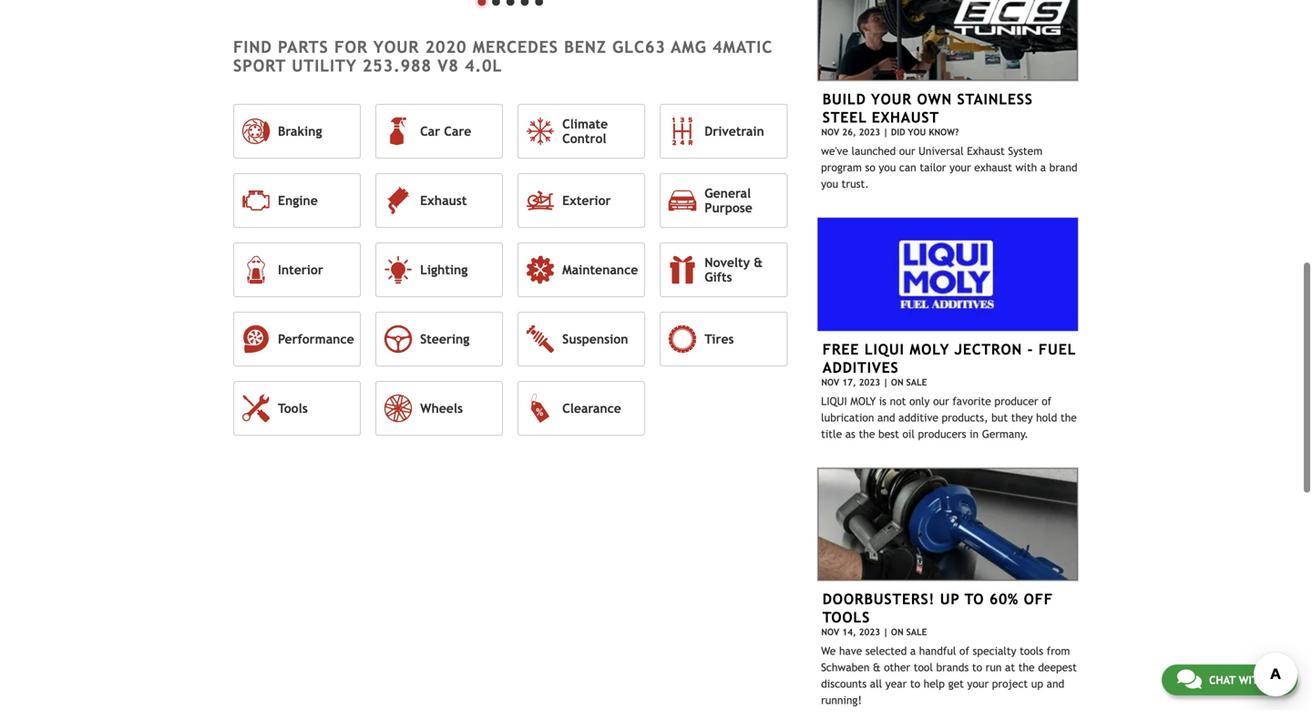 Task type: describe. For each thing, give the bounding box(es) containing it.
on inside free liqui moly jectron - fuel additives nov 17, 2023 | on sale liqui moly is not only our favorite producer of lubrication and additive products, but they hold the title as the best oil producers in germany.
[[891, 377, 904, 387]]

free liqui moly jectron - fuel additives image
[[817, 217, 1079, 332]]

steering
[[420, 332, 470, 346]]

glc63
[[613, 38, 666, 57]]

suspension link
[[518, 312, 646, 367]]

comments image
[[1177, 668, 1202, 690]]

so
[[865, 161, 876, 174]]

universal
[[919, 144, 964, 157]]

the for free liqui moly jectron - fuel additives
[[1061, 411, 1077, 424]]

exhaust
[[975, 161, 1012, 174]]

trust.
[[842, 177, 869, 190]]

free liqui moly jectron - fuel additives nov 17, 2023 | on sale liqui moly is not only our favorite producer of lubrication and additive products, but they hold the title as the best oil producers in germany.
[[821, 341, 1077, 440]]

as
[[846, 427, 856, 440]]

60%
[[990, 591, 1019, 608]]

brand
[[1050, 161, 1078, 174]]

1 vertical spatial to
[[910, 677, 921, 690]]

our inside build your own stainless steel exhaust nov 26, 2023 | did you know? we've launched our universal exhaust system program so you can tailor your exhaust with a brand you trust.
[[899, 144, 916, 157]]

amg
[[671, 38, 707, 57]]

lighting link
[[376, 243, 503, 297]]

hold
[[1036, 411, 1058, 424]]

products,
[[942, 411, 988, 424]]

system
[[1008, 144, 1043, 157]]

climate
[[563, 117, 608, 131]]

purpose
[[705, 201, 753, 215]]

stainless
[[958, 91, 1033, 108]]

engine
[[278, 193, 318, 208]]

novelty
[[705, 255, 750, 270]]

interior link
[[233, 243, 361, 297]]

doorbusters! up to 60% off tools nov 14, 2023 | on sale we have selected a handful of specialty tools from schwaben & other tool brands to run at the deepest discounts all year to help get your project up and running!
[[821, 591, 1077, 706]]

mercedes
[[473, 38, 559, 57]]

schwaben
[[821, 661, 870, 674]]

handful
[[919, 644, 957, 657]]

free
[[823, 341, 860, 358]]

can
[[900, 161, 917, 174]]

with inside build your own stainless steel exhaust nov 26, 2023 | did you know? we've launched our universal exhaust system program so you can tailor your exhaust with a brand you trust.
[[1016, 161, 1037, 174]]

the for doorbusters! up to 60% off tools
[[1019, 661, 1035, 674]]

| for doorbusters!
[[883, 627, 889, 637]]

17,
[[842, 377, 856, 387]]

4matic
[[713, 38, 773, 57]]

2023 for build
[[859, 127, 881, 137]]

control
[[563, 131, 607, 146]]

you
[[908, 127, 926, 137]]

doorbusters!
[[823, 591, 935, 608]]

interior
[[278, 263, 323, 277]]

your inside the doorbusters! up to 60% off tools nov 14, 2023 | on sale we have selected a handful of specialty tools from schwaben & other tool brands to run at the deepest discounts all year to help get your project up and running!
[[968, 677, 989, 690]]

novelty & gifts
[[705, 255, 763, 285]]

tires link
[[660, 312, 788, 367]]

know?
[[929, 127, 959, 137]]

of inside the doorbusters! up to 60% off tools nov 14, 2023 | on sale we have selected a handful of specialty tools from schwaben & other tool brands to run at the deepest discounts all year to help get your project up and running!
[[960, 644, 970, 657]]

general purpose link
[[660, 173, 788, 228]]

0 vertical spatial liqui
[[865, 341, 905, 358]]

year
[[886, 677, 907, 690]]

braking link
[[233, 104, 361, 159]]

exterior link
[[518, 173, 646, 228]]

from
[[1047, 644, 1070, 657]]

climate control link
[[518, 104, 646, 159]]

doorbusters! up to 60% off tools image
[[817, 467, 1079, 582]]

is
[[879, 394, 887, 407]]

producers
[[918, 427, 967, 440]]

doorbusters! up to 60% off tools link
[[823, 591, 1054, 626]]

performance link
[[233, 312, 361, 367]]

fuel
[[1039, 341, 1076, 358]]

build your own stainless steel exhaust nov 26, 2023 | did you know? we've launched our universal exhaust system program so you can tailor your exhaust with a brand you trust.
[[821, 91, 1078, 190]]

exhaust inside the exhaust link
[[420, 193, 467, 208]]

selected
[[866, 644, 907, 657]]

tailor
[[920, 161, 947, 174]]

0 vertical spatial moly
[[910, 341, 950, 358]]

we've
[[821, 144, 848, 157]]

2023 inside free liqui moly jectron - fuel additives nov 17, 2023 | on sale liqui moly is not only our favorite producer of lubrication and additive products, but they hold the title as the best oil producers in germany.
[[859, 377, 881, 387]]

but
[[992, 411, 1008, 424]]

general purpose
[[705, 186, 753, 215]]

| inside free liqui moly jectron - fuel additives nov 17, 2023 | on sale liqui moly is not only our favorite producer of lubrication and additive products, but they hold the title as the best oil producers in germany.
[[883, 377, 889, 387]]

drivetrain link
[[660, 104, 788, 159]]

free liqui moly jectron - fuel additives link
[[823, 341, 1076, 376]]

favorite
[[953, 394, 991, 407]]

exhaust link
[[376, 173, 503, 228]]

our inside free liqui moly jectron - fuel additives nov 17, 2023 | on sale liqui moly is not only our favorite producer of lubrication and additive products, but they hold the title as the best oil producers in germany.
[[933, 394, 949, 407]]

14,
[[842, 627, 856, 637]]

wheels
[[420, 401, 463, 416]]

gifts
[[705, 270, 732, 285]]

discounts
[[821, 677, 867, 690]]

car care
[[420, 124, 472, 139]]

your
[[871, 91, 912, 108]]

in
[[970, 427, 979, 440]]

tools link
[[233, 381, 361, 436]]

us
[[1269, 674, 1282, 686]]

find
[[233, 38, 272, 57]]

steering link
[[376, 312, 503, 367]]

performance
[[278, 332, 354, 346]]



Task type: vqa. For each thing, say whether or not it's contained in the screenshot.
***Please
no



Task type: locate. For each thing, give the bounding box(es) containing it.
find parts for your 2020 mercedes benz glc63 amg 4matic sport utility 253.988 v8 4.0l
[[233, 38, 773, 75]]

your right for
[[374, 38, 420, 57]]

lubrication
[[821, 411, 874, 424]]

1 vertical spatial with
[[1239, 674, 1266, 686]]

steel
[[823, 109, 867, 126]]

running!
[[821, 694, 862, 706]]

1 vertical spatial exhaust
[[967, 144, 1005, 157]]

engine link
[[233, 173, 361, 228]]

car care link
[[376, 104, 503, 159]]

0 vertical spatial tools
[[278, 401, 308, 416]]

moly
[[910, 341, 950, 358], [851, 394, 876, 407]]

nov inside free liqui moly jectron - fuel additives nov 17, 2023 | on sale liqui moly is not only our favorite producer of lubrication and additive products, but they hold the title as the best oil producers in germany.
[[822, 377, 840, 387]]

exhaust up did in the top right of the page
[[872, 109, 940, 126]]

of inside free liqui moly jectron - fuel additives nov 17, 2023 | on sale liqui moly is not only our favorite producer of lubrication and additive products, but they hold the title as the best oil producers in germany.
[[1042, 394, 1052, 407]]

clearance
[[563, 401, 621, 416]]

0 vertical spatial with
[[1016, 161, 1037, 174]]

1 2023 from the top
[[859, 127, 881, 137]]

1 vertical spatial your
[[950, 161, 971, 174]]

& right novelty
[[754, 255, 763, 270]]

a inside the doorbusters! up to 60% off tools nov 14, 2023 | on sale we have selected a handful of specialty tools from schwaben & other tool brands to run at the deepest discounts all year to help get your project up and running!
[[910, 644, 916, 657]]

title
[[821, 427, 842, 440]]

0 horizontal spatial our
[[899, 144, 916, 157]]

sale inside free liqui moly jectron - fuel additives nov 17, 2023 | on sale liqui moly is not only our favorite producer of lubrication and additive products, but they hold the title as the best oil producers in germany.
[[907, 377, 927, 387]]

our right only on the bottom right
[[933, 394, 949, 407]]

not
[[890, 394, 906, 407]]

2023 inside build your own stainless steel exhaust nov 26, 2023 | did you know? we've launched our universal exhaust system program so you can tailor your exhaust with a brand you trust.
[[859, 127, 881, 137]]

1 vertical spatial on
[[891, 627, 904, 637]]

1 vertical spatial you
[[821, 177, 839, 190]]

1 vertical spatial |
[[883, 377, 889, 387]]

tools inside the doorbusters! up to 60% off tools nov 14, 2023 | on sale we have selected a handful of specialty tools from schwaben & other tool brands to run at the deepest discounts all year to help get your project up and running!
[[823, 609, 870, 626]]

2 vertical spatial |
[[883, 627, 889, 637]]

moly up only on the bottom right
[[910, 341, 950, 358]]

1 vertical spatial sale
[[907, 627, 927, 637]]

2 2023 from the top
[[859, 377, 881, 387]]

& inside the doorbusters! up to 60% off tools nov 14, 2023 | on sale we have selected a handful of specialty tools from schwaben & other tool brands to run at the deepest discounts all year to help get your project up and running!
[[873, 661, 881, 674]]

0 vertical spatial |
[[883, 127, 889, 137]]

the right as
[[859, 427, 875, 440]]

nov left 14,
[[822, 627, 840, 637]]

| for build
[[883, 127, 889, 137]]

1 horizontal spatial exhaust
[[872, 109, 940, 126]]

0 vertical spatial of
[[1042, 394, 1052, 407]]

care
[[444, 124, 472, 139]]

launched
[[852, 144, 896, 157]]

your down universal
[[950, 161, 971, 174]]

climate control
[[563, 117, 608, 146]]

nov for build your own stainless steel exhaust
[[822, 127, 840, 137]]

with
[[1016, 161, 1037, 174], [1239, 674, 1266, 686]]

with down system
[[1016, 161, 1037, 174]]

1 horizontal spatial moly
[[910, 341, 950, 358]]

1 vertical spatial moly
[[851, 394, 876, 407]]

brands
[[936, 661, 969, 674]]

1 horizontal spatial our
[[933, 394, 949, 407]]

2 nov from the top
[[822, 377, 840, 387]]

the right at
[[1019, 661, 1035, 674]]

1 vertical spatial tools
[[823, 609, 870, 626]]

2 vertical spatial exhaust
[[420, 193, 467, 208]]

1 vertical spatial &
[[873, 661, 881, 674]]

a up the tool
[[910, 644, 916, 657]]

0 horizontal spatial &
[[754, 255, 763, 270]]

clearance link
[[518, 381, 646, 436]]

0 horizontal spatial moly
[[851, 394, 876, 407]]

3 | from the top
[[883, 627, 889, 637]]

2020
[[425, 38, 467, 57]]

lighting
[[420, 263, 468, 277]]

novelty & gifts link
[[660, 243, 788, 297]]

1 horizontal spatial &
[[873, 661, 881, 674]]

2023 right 14,
[[859, 627, 881, 637]]

1 vertical spatial a
[[910, 644, 916, 657]]

exhaust up exhaust
[[967, 144, 1005, 157]]

sale inside the doorbusters! up to 60% off tools nov 14, 2023 | on sale we have selected a handful of specialty tools from schwaben & other tool brands to run at the deepest discounts all year to help get your project up and running!
[[907, 627, 927, 637]]

for
[[334, 38, 368, 57]]

2023 up launched
[[859, 127, 881, 137]]

0 vertical spatial a
[[1041, 161, 1046, 174]]

0 horizontal spatial with
[[1016, 161, 1037, 174]]

2 on from the top
[[891, 627, 904, 637]]

oil
[[903, 427, 915, 440]]

2023 for doorbusters!
[[859, 627, 881, 637]]

tools down the performance link
[[278, 401, 308, 416]]

they
[[1011, 411, 1033, 424]]

chat with us
[[1209, 674, 1282, 686]]

2 vertical spatial 2023
[[859, 627, 881, 637]]

| up is
[[883, 377, 889, 387]]

general
[[705, 186, 751, 201]]

0 vertical spatial your
[[374, 38, 420, 57]]

2023 inside the doorbusters! up to 60% off tools nov 14, 2023 | on sale we have selected a handful of specialty tools from schwaben & other tool brands to run at the deepest discounts all year to help get your project up and running!
[[859, 627, 881, 637]]

exhaust
[[872, 109, 940, 126], [967, 144, 1005, 157], [420, 193, 467, 208]]

you
[[879, 161, 896, 174], [821, 177, 839, 190]]

our up can
[[899, 144, 916, 157]]

get
[[948, 677, 964, 690]]

0 vertical spatial and
[[878, 411, 896, 424]]

0 vertical spatial our
[[899, 144, 916, 157]]

suspension
[[563, 332, 628, 346]]

3 nov from the top
[[822, 627, 840, 637]]

0 horizontal spatial and
[[878, 411, 896, 424]]

1 vertical spatial the
[[859, 427, 875, 440]]

tools up 14,
[[823, 609, 870, 626]]

1 vertical spatial and
[[1047, 677, 1065, 690]]

1 vertical spatial 2023
[[859, 377, 881, 387]]

and inside free liqui moly jectron - fuel additives nov 17, 2023 | on sale liqui moly is not only our favorite producer of lubrication and additive products, but they hold the title as the best oil producers in germany.
[[878, 411, 896, 424]]

program
[[821, 161, 862, 174]]

& inside novelty & gifts
[[754, 255, 763, 270]]

build your own stainless steel exhaust link
[[823, 91, 1033, 126]]

0 horizontal spatial liqui
[[821, 394, 847, 407]]

0 horizontal spatial tools
[[278, 401, 308, 416]]

2 vertical spatial the
[[1019, 661, 1035, 674]]

0 horizontal spatial to
[[910, 677, 921, 690]]

0 vertical spatial exhaust
[[872, 109, 940, 126]]

to
[[965, 591, 985, 608]]

additive
[[899, 411, 939, 424]]

0 vertical spatial the
[[1061, 411, 1077, 424]]

1 vertical spatial of
[[960, 644, 970, 657]]

253.988
[[363, 56, 432, 75]]

nov inside the doorbusters! up to 60% off tools nov 14, 2023 | on sale we have selected a handful of specialty tools from schwaben & other tool brands to run at the deepest discounts all year to help get your project up and running!
[[822, 627, 840, 637]]

a left brand
[[1041, 161, 1046, 174]]

on inside the doorbusters! up to 60% off tools nov 14, 2023 | on sale we have selected a handful of specialty tools from schwaben & other tool brands to run at the deepest discounts all year to help get your project up and running!
[[891, 627, 904, 637]]

jectron
[[955, 341, 1023, 358]]

project
[[992, 677, 1028, 690]]

your right get
[[968, 677, 989, 690]]

| up selected
[[883, 627, 889, 637]]

exterior
[[563, 193, 611, 208]]

exhaust up lighting
[[420, 193, 467, 208]]

on up the not
[[891, 377, 904, 387]]

1 horizontal spatial you
[[879, 161, 896, 174]]

0 horizontal spatial exhaust
[[420, 193, 467, 208]]

of up brands
[[960, 644, 970, 657]]

sale up handful at the bottom right of page
[[907, 627, 927, 637]]

tool
[[914, 661, 933, 674]]

2 | from the top
[[883, 377, 889, 387]]

nov
[[822, 127, 840, 137], [822, 377, 840, 387], [822, 627, 840, 637]]

chat
[[1209, 674, 1236, 686]]

1 horizontal spatial tools
[[823, 609, 870, 626]]

producer
[[995, 394, 1039, 407]]

liqui up lubrication
[[821, 394, 847, 407]]

0 horizontal spatial you
[[821, 177, 839, 190]]

3 2023 from the top
[[859, 627, 881, 637]]

utility
[[292, 56, 357, 75]]

0 vertical spatial nov
[[822, 127, 840, 137]]

0 vertical spatial you
[[879, 161, 896, 174]]

tools
[[1020, 644, 1044, 657]]

the
[[1061, 411, 1077, 424], [859, 427, 875, 440], [1019, 661, 1035, 674]]

we
[[821, 644, 836, 657]]

deepest
[[1038, 661, 1077, 674]]

with left us
[[1239, 674, 1266, 686]]

chat with us link
[[1162, 664, 1298, 695]]

you down program
[[821, 177, 839, 190]]

1 on from the top
[[891, 377, 904, 387]]

& up "all"
[[873, 661, 881, 674]]

nov for doorbusters! up to 60% off tools
[[822, 627, 840, 637]]

|
[[883, 127, 889, 137], [883, 377, 889, 387], [883, 627, 889, 637]]

car
[[420, 124, 440, 139]]

1 vertical spatial our
[[933, 394, 949, 407]]

1 | from the top
[[883, 127, 889, 137]]

liqui up additives
[[865, 341, 905, 358]]

to left run
[[972, 661, 983, 674]]

run
[[986, 661, 1002, 674]]

to down the tool
[[910, 677, 921, 690]]

the right hold
[[1061, 411, 1077, 424]]

1 nov from the top
[[822, 127, 840, 137]]

0 vertical spatial on
[[891, 377, 904, 387]]

on up selected
[[891, 627, 904, 637]]

and down deepest
[[1047, 677, 1065, 690]]

moly left is
[[851, 394, 876, 407]]

build your own stainless steel exhaust image
[[817, 0, 1079, 82]]

our
[[899, 144, 916, 157], [933, 394, 949, 407]]

your inside build your own stainless steel exhaust nov 26, 2023 | did you know? we've launched our universal exhaust system program so you can tailor your exhaust with a brand you trust.
[[950, 161, 971, 174]]

0 horizontal spatial the
[[859, 427, 875, 440]]

up
[[1032, 677, 1044, 690]]

nov inside build your own stainless steel exhaust nov 26, 2023 | did you know? we've launched our universal exhaust system program so you can tailor your exhaust with a brand you trust.
[[822, 127, 840, 137]]

2 vertical spatial your
[[968, 677, 989, 690]]

| inside the doorbusters! up to 60% off tools nov 14, 2023 | on sale we have selected a handful of specialty tools from schwaben & other tool brands to run at the deepest discounts all year to help get your project up and running!
[[883, 627, 889, 637]]

1 vertical spatial liqui
[[821, 394, 847, 407]]

you right so
[[879, 161, 896, 174]]

sale up only on the bottom right
[[907, 377, 927, 387]]

0 vertical spatial 2023
[[859, 127, 881, 137]]

nov left 26,
[[822, 127, 840, 137]]

maintenance link
[[518, 243, 646, 297]]

1 horizontal spatial with
[[1239, 674, 1266, 686]]

1 vertical spatial nov
[[822, 377, 840, 387]]

nov left 17,
[[822, 377, 840, 387]]

1 horizontal spatial of
[[1042, 394, 1052, 407]]

your inside 'find parts for your 2020 mercedes benz glc63 amg 4matic sport utility 253.988 v8 4.0l'
[[374, 38, 420, 57]]

2 horizontal spatial the
[[1061, 411, 1077, 424]]

a inside build your own stainless steel exhaust nov 26, 2023 | did you know? we've launched our universal exhaust system program so you can tailor your exhaust with a brand you trust.
[[1041, 161, 1046, 174]]

| left did in the top right of the page
[[883, 127, 889, 137]]

1 horizontal spatial the
[[1019, 661, 1035, 674]]

1 horizontal spatial liqui
[[865, 341, 905, 358]]

own
[[917, 91, 952, 108]]

the inside the doorbusters! up to 60% off tools nov 14, 2023 | on sale we have selected a handful of specialty tools from schwaben & other tool brands to run at the deepest discounts all year to help get your project up and running!
[[1019, 661, 1035, 674]]

all
[[870, 677, 882, 690]]

2023 down additives
[[859, 377, 881, 387]]

help
[[924, 677, 945, 690]]

1 horizontal spatial to
[[972, 661, 983, 674]]

of
[[1042, 394, 1052, 407], [960, 644, 970, 657]]

1 sale from the top
[[907, 377, 927, 387]]

drivetrain
[[705, 124, 765, 139]]

&
[[754, 255, 763, 270], [873, 661, 881, 674]]

and up best
[[878, 411, 896, 424]]

| inside build your own stainless steel exhaust nov 26, 2023 | did you know? we've launched our universal exhaust system program so you can tailor your exhaust with a brand you trust.
[[883, 127, 889, 137]]

0 vertical spatial &
[[754, 255, 763, 270]]

4.0l
[[465, 56, 503, 75]]

2 vertical spatial nov
[[822, 627, 840, 637]]

at
[[1005, 661, 1015, 674]]

1 horizontal spatial a
[[1041, 161, 1046, 174]]

sport
[[233, 56, 286, 75]]

germany.
[[982, 427, 1029, 440]]

1 horizontal spatial and
[[1047, 677, 1065, 690]]

did
[[891, 127, 906, 137]]

0 horizontal spatial of
[[960, 644, 970, 657]]

on
[[891, 377, 904, 387], [891, 627, 904, 637]]

and inside the doorbusters! up to 60% off tools nov 14, 2023 | on sale we have selected a handful of specialty tools from schwaben & other tool brands to run at the deepest discounts all year to help get your project up and running!
[[1047, 677, 1065, 690]]

parts
[[278, 38, 329, 57]]

of up hold
[[1042, 394, 1052, 407]]

0 vertical spatial sale
[[907, 377, 927, 387]]

2 horizontal spatial exhaust
[[967, 144, 1005, 157]]

2 sale from the top
[[907, 627, 927, 637]]

0 vertical spatial to
[[972, 661, 983, 674]]

off
[[1024, 591, 1054, 608]]

0 horizontal spatial a
[[910, 644, 916, 657]]

-
[[1028, 341, 1034, 358]]



